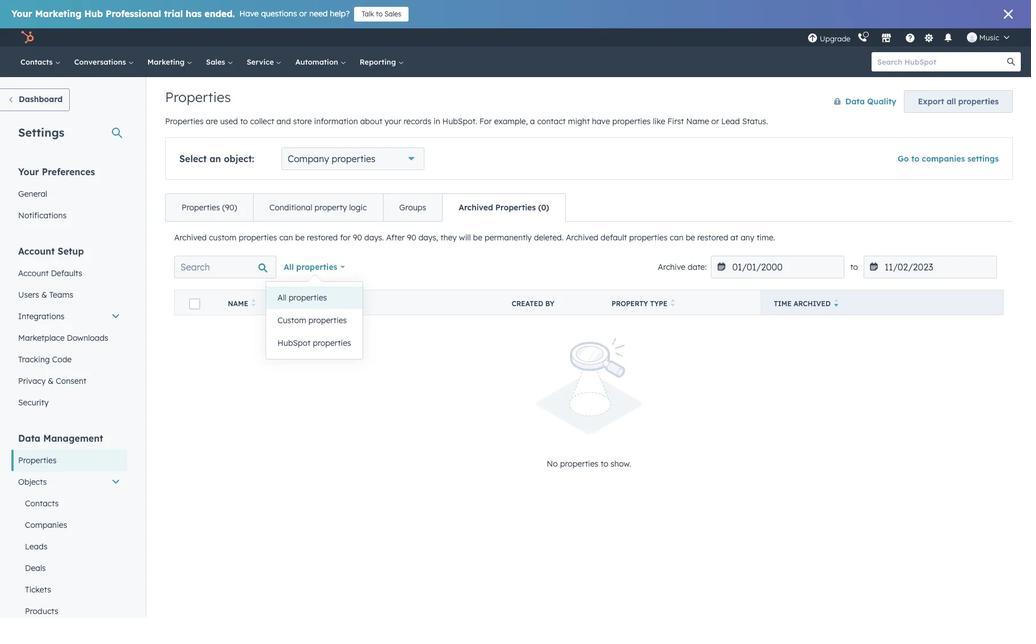 Task type: vqa. For each thing, say whether or not it's contained in the screenshot.
"name" button
yes



Task type: describe. For each thing, give the bounding box(es) containing it.
properties inside popup button
[[332, 153, 376, 165]]

upgrade image
[[808, 33, 818, 43]]

(0)
[[538, 203, 549, 213]]

users & teams
[[18, 290, 73, 300]]

reporting
[[360, 57, 398, 66]]

press to sort. element for name
[[252, 299, 256, 309]]

properties inside data management element
[[18, 456, 57, 466]]

preferences
[[42, 166, 95, 178]]

account defaults
[[18, 269, 82, 279]]

automation
[[295, 57, 341, 66]]

deals link
[[11, 558, 127, 580]]

objects
[[18, 477, 47, 488]]

conversations link
[[67, 47, 141, 77]]

1 mm/dd/yyyy text field from the left
[[712, 256, 845, 279]]

will
[[459, 233, 471, 243]]

properties inside 'button'
[[313, 338, 351, 349]]

all properties inside button
[[278, 293, 327, 303]]

lead
[[722, 116, 740, 127]]

property type button
[[598, 290, 761, 315]]

data quality
[[846, 97, 897, 107]]

hub
[[84, 8, 103, 19]]

archived custom properties can be restored for 90 days. after 90 days, they will be permanently deleted. archived default properties can be restored at any time.
[[174, 233, 776, 243]]

upgrade
[[820, 34, 851, 43]]

questions
[[261, 9, 297, 19]]

properties right default
[[630, 233, 668, 243]]

in
[[434, 116, 440, 127]]

contacts inside data management element
[[25, 499, 59, 509]]

tracking
[[18, 355, 50, 365]]

calling icon image
[[858, 33, 868, 43]]

groups link
[[383, 194, 442, 221]]

collect
[[250, 116, 274, 127]]

properties up the hubspot properties
[[309, 316, 347, 326]]

no properties to show. alert
[[174, 338, 1004, 472]]

archived inside button
[[794, 300, 831, 308]]

dashboard link
[[0, 89, 70, 111]]

list box containing all properties
[[266, 282, 363, 359]]

custom
[[278, 316, 306, 326]]

talk to sales button
[[354, 7, 409, 22]]

object:
[[224, 153, 254, 165]]

marketplace downloads link
[[11, 328, 127, 349]]

your preferences
[[18, 166, 95, 178]]

property
[[315, 203, 347, 213]]

settings link
[[923, 32, 937, 43]]

for
[[340, 233, 351, 243]]

deals
[[25, 564, 46, 574]]

settings
[[18, 125, 64, 140]]

2 restored from the left
[[698, 233, 729, 243]]

hubspot image
[[20, 31, 34, 44]]

descending sort. press to sort ascending. element
[[834, 299, 839, 309]]

hubspot properties button
[[266, 332, 363, 355]]

conditional
[[270, 203, 312, 213]]

trial
[[164, 8, 183, 19]]

leads link
[[11, 537, 127, 558]]

all inside button
[[278, 293, 287, 303]]

objects button
[[11, 472, 127, 493]]

companies link
[[11, 515, 127, 537]]

properties link
[[11, 450, 127, 472]]

tab list containing properties (90)
[[165, 194, 566, 222]]

has
[[186, 8, 202, 19]]

quality
[[868, 97, 897, 107]]

and
[[277, 116, 291, 127]]

properties inside alert
[[560, 460, 599, 470]]

hubspot link
[[14, 31, 43, 44]]

name inside button
[[228, 300, 248, 308]]

archived properties (0) link
[[442, 194, 565, 221]]

archive
[[658, 262, 686, 273]]

press to sort. element for property type
[[671, 299, 676, 309]]

teams
[[49, 290, 73, 300]]

all properties button
[[277, 256, 353, 279]]

products
[[25, 607, 58, 617]]

export all properties button
[[904, 90, 1013, 113]]

account for account defaults
[[18, 269, 49, 279]]

2 90 from the left
[[407, 233, 416, 243]]

marketplaces button
[[875, 28, 899, 47]]

account setup
[[18, 246, 84, 257]]

companies
[[25, 521, 67, 531]]

to inside button
[[376, 10, 383, 18]]

to up the time archived button
[[851, 262, 858, 273]]

account setup element
[[11, 245, 127, 414]]

groups
[[399, 203, 427, 213]]

all properties inside dropdown button
[[284, 262, 338, 273]]

custom properties
[[278, 316, 347, 326]]

0 vertical spatial contacts
[[20, 57, 55, 66]]

data for data quality
[[846, 97, 865, 107]]

company
[[288, 153, 329, 165]]

archive date:
[[658, 262, 707, 273]]

property
[[612, 300, 648, 308]]

archived properties (0)
[[459, 203, 549, 213]]

an
[[210, 153, 221, 165]]

press to sort. image
[[671, 299, 676, 307]]

integrations button
[[11, 306, 127, 328]]

properties left "are"
[[165, 116, 204, 127]]

need
[[309, 9, 328, 19]]

time archived button
[[761, 290, 1004, 315]]

they
[[441, 233, 457, 243]]

greg robinson image
[[967, 32, 978, 43]]

hubspot properties
[[278, 338, 351, 349]]

downloads
[[67, 333, 108, 344]]

time archived
[[774, 300, 831, 308]]

all properties button
[[266, 287, 363, 309]]

created
[[512, 300, 544, 308]]

2 can from the left
[[670, 233, 684, 243]]

data management element
[[11, 433, 127, 619]]

select
[[179, 153, 207, 165]]

status.
[[743, 116, 768, 127]]

3 be from the left
[[686, 233, 695, 243]]

talk to sales
[[362, 10, 402, 18]]

type
[[650, 300, 668, 308]]

properties left (0)
[[496, 203, 536, 213]]

might
[[568, 116, 590, 127]]

& for users
[[41, 290, 47, 300]]

archived up archived custom properties can be restored for 90 days. after 90 days, they will be permanently deleted. archived default properties can be restored at any time.
[[459, 203, 493, 213]]

contact
[[537, 116, 566, 127]]

integrations
[[18, 312, 65, 322]]

properties are used to collect and store information about your records in hubspot. for example, a contact might have properties like first name or lead status.
[[165, 116, 768, 127]]

1 horizontal spatial or
[[712, 116, 719, 127]]

custom
[[209, 233, 237, 243]]



Task type: locate. For each thing, give the bounding box(es) containing it.
properties up "objects"
[[18, 456, 57, 466]]

sales left "service"
[[206, 57, 227, 66]]

professional
[[106, 8, 161, 19]]

users
[[18, 290, 39, 300]]

information
[[314, 116, 358, 127]]

0 horizontal spatial 90
[[353, 233, 362, 243]]

marketing down trial
[[148, 57, 187, 66]]

have
[[239, 9, 259, 19]]

management
[[43, 433, 103, 445]]

all
[[284, 262, 294, 273], [278, 293, 287, 303]]

store
[[293, 116, 312, 127]]

notifications link
[[11, 205, 127, 227]]

2 horizontal spatial be
[[686, 233, 695, 243]]

Search HubSpot search field
[[872, 52, 1011, 72]]

are
[[206, 116, 218, 127]]

0 horizontal spatial mm/dd/yyyy text field
[[712, 256, 845, 279]]

time.
[[757, 233, 776, 243]]

Search archived properties search field
[[174, 256, 277, 279]]

0 vertical spatial all properties
[[284, 262, 338, 273]]

0 vertical spatial account
[[18, 246, 55, 257]]

account up users
[[18, 269, 49, 279]]

your
[[11, 8, 32, 19], [18, 166, 39, 178]]

tab list
[[165, 194, 566, 222]]

to left show.
[[601, 460, 609, 470]]

MM/DD/YYYY text field
[[712, 256, 845, 279], [864, 256, 998, 279]]

1 press to sort. element from the left
[[252, 299, 256, 309]]

music button
[[961, 28, 1017, 47]]

contacts up "companies"
[[25, 499, 59, 509]]

data for data management
[[18, 433, 40, 445]]

conditional property logic
[[270, 203, 367, 213]]

90 right after at the left of the page
[[407, 233, 416, 243]]

0 horizontal spatial be
[[295, 233, 305, 243]]

properties left (90)
[[182, 203, 220, 213]]

press to sort. element inside property type button
[[671, 299, 676, 309]]

help image
[[906, 33, 916, 44]]

archived left custom
[[174, 233, 207, 243]]

properties right no at the bottom right
[[560, 460, 599, 470]]

0 horizontal spatial or
[[299, 9, 307, 19]]

1 vertical spatial contacts link
[[11, 493, 127, 515]]

notifications button
[[939, 28, 958, 47]]

all
[[947, 97, 957, 107]]

0 vertical spatial contacts link
[[14, 47, 67, 77]]

or inside your marketing hub professional trial has ended. have questions or need help?
[[299, 9, 307, 19]]

custom properties button
[[266, 309, 363, 332]]

contacts link down hubspot link
[[14, 47, 67, 77]]

tab panel containing archived custom properties can be restored for 90 days. after 90 days, they will be permanently deleted. archived default properties can be restored at any time.
[[165, 221, 1013, 503]]

settings
[[968, 154, 999, 164]]

(90)
[[222, 203, 237, 213]]

or left need
[[299, 9, 307, 19]]

1 vertical spatial contacts
[[25, 499, 59, 509]]

name left press to sort. image
[[228, 300, 248, 308]]

0 horizontal spatial data
[[18, 433, 40, 445]]

restored
[[307, 233, 338, 243], [698, 233, 729, 243]]

1 vertical spatial name
[[228, 300, 248, 308]]

0 vertical spatial data
[[846, 97, 865, 107]]

have
[[592, 116, 610, 127]]

logic
[[349, 203, 367, 213]]

0 vertical spatial or
[[299, 9, 307, 19]]

defaults
[[51, 269, 82, 279]]

your marketing hub professional trial has ended. have questions or need help?
[[11, 8, 350, 19]]

0 horizontal spatial press to sort. element
[[252, 299, 256, 309]]

created by
[[512, 300, 555, 308]]

menu containing music
[[807, 28, 1018, 47]]

1 vertical spatial or
[[712, 116, 719, 127]]

1 vertical spatial all properties
[[278, 293, 327, 303]]

properties right custom
[[239, 233, 277, 243]]

settings image
[[925, 33, 935, 43]]

& right privacy
[[48, 376, 54, 387]]

1 horizontal spatial press to sort. element
[[671, 299, 676, 309]]

name button
[[214, 290, 498, 315]]

or left lead
[[712, 116, 719, 127]]

a
[[530, 116, 535, 127]]

0 vertical spatial all
[[284, 262, 294, 273]]

your for your preferences
[[18, 166, 39, 178]]

1 horizontal spatial data
[[846, 97, 865, 107]]

data down security
[[18, 433, 40, 445]]

properties inside dropdown button
[[296, 262, 338, 273]]

all up custom
[[278, 293, 287, 303]]

to inside alert
[[601, 460, 609, 470]]

used
[[220, 116, 238, 127]]

contacts link for conversations link
[[14, 47, 67, 77]]

search image
[[1008, 58, 1016, 66]]

0 vertical spatial &
[[41, 290, 47, 300]]

1 horizontal spatial name
[[687, 116, 709, 127]]

account up account defaults
[[18, 246, 55, 257]]

1 restored from the left
[[307, 233, 338, 243]]

2 press to sort. element from the left
[[671, 299, 676, 309]]

properties right "all" at the top of the page
[[959, 97, 999, 107]]

1 can from the left
[[279, 233, 293, 243]]

archived left default
[[566, 233, 599, 243]]

1 vertical spatial all
[[278, 293, 287, 303]]

setup
[[58, 246, 84, 257]]

restored left for
[[307, 233, 338, 243]]

account for account setup
[[18, 246, 55, 257]]

contacts down hubspot link
[[20, 57, 55, 66]]

days.
[[365, 233, 384, 243]]

archived
[[459, 203, 493, 213], [174, 233, 207, 243], [566, 233, 599, 243], [794, 300, 831, 308]]

properties left like
[[613, 116, 651, 127]]

1 horizontal spatial &
[[48, 376, 54, 387]]

1 horizontal spatial can
[[670, 233, 684, 243]]

all properties
[[284, 262, 338, 273], [278, 293, 327, 303]]

conversations
[[74, 57, 128, 66]]

at
[[731, 233, 739, 243]]

press to sort. element right type
[[671, 299, 676, 309]]

companies
[[922, 154, 966, 164]]

data
[[846, 97, 865, 107], [18, 433, 40, 445]]

1 horizontal spatial marketing
[[148, 57, 187, 66]]

all up all properties button
[[284, 262, 294, 273]]

like
[[653, 116, 666, 127]]

deleted.
[[534, 233, 564, 243]]

conditional property logic link
[[253, 194, 383, 221]]

to right 'used'
[[240, 116, 248, 127]]

2 mm/dd/yyyy text field from the left
[[864, 256, 998, 279]]

name right first
[[687, 116, 709, 127]]

contacts link
[[14, 47, 67, 77], [11, 493, 127, 515]]

marketplace downloads
[[18, 333, 108, 344]]

1 account from the top
[[18, 246, 55, 257]]

go to companies settings button
[[898, 154, 999, 164]]

0 vertical spatial your
[[11, 8, 32, 19]]

0 horizontal spatial name
[[228, 300, 248, 308]]

general link
[[11, 183, 127, 205]]

marketing
[[35, 8, 82, 19], [148, 57, 187, 66]]

0 vertical spatial marketing
[[35, 8, 82, 19]]

0 horizontal spatial marketing
[[35, 8, 82, 19]]

service
[[247, 57, 276, 66]]

1 90 from the left
[[353, 233, 362, 243]]

tab panel
[[165, 221, 1013, 503]]

properties down custom properties button
[[313, 338, 351, 349]]

tickets link
[[11, 580, 127, 601]]

help button
[[901, 28, 920, 47]]

0 horizontal spatial restored
[[307, 233, 338, 243]]

marketing left hub
[[35, 8, 82, 19]]

1 vertical spatial your
[[18, 166, 39, 178]]

be right will at top left
[[473, 233, 483, 243]]

reporting link
[[353, 47, 411, 77]]

press to sort. image
[[252, 299, 256, 307]]

privacy
[[18, 376, 46, 387]]

talk
[[362, 10, 374, 18]]

marketplace
[[18, 333, 65, 344]]

1 vertical spatial sales
[[206, 57, 227, 66]]

your preferences element
[[11, 166, 127, 227]]

1 horizontal spatial be
[[473, 233, 483, 243]]

1 vertical spatial &
[[48, 376, 54, 387]]

your up general
[[18, 166, 39, 178]]

1 vertical spatial account
[[18, 269, 49, 279]]

menu
[[807, 28, 1018, 47]]

restored left at
[[698, 233, 729, 243]]

1 be from the left
[[295, 233, 305, 243]]

account defaults link
[[11, 263, 127, 284]]

0 horizontal spatial can
[[279, 233, 293, 243]]

contacts
[[20, 57, 55, 66], [25, 499, 59, 509]]

sales inside button
[[385, 10, 402, 18]]

date:
[[688, 262, 707, 273]]

marketplaces image
[[882, 33, 892, 44]]

leads
[[25, 542, 47, 552]]

go
[[898, 154, 909, 164]]

2 be from the left
[[473, 233, 483, 243]]

export all properties
[[919, 97, 999, 107]]

archived left descending sort. press to sort ascending. element
[[794, 300, 831, 308]]

press to sort. element
[[252, 299, 256, 309], [671, 299, 676, 309]]

1 horizontal spatial sales
[[385, 10, 402, 18]]

all properties up 'custom properties'
[[278, 293, 327, 303]]

0 horizontal spatial &
[[41, 290, 47, 300]]

to
[[376, 10, 383, 18], [240, 116, 248, 127], [912, 154, 920, 164], [851, 262, 858, 273], [601, 460, 609, 470]]

after
[[386, 233, 405, 243]]

all properties up all properties button
[[284, 262, 338, 273]]

to right talk
[[376, 10, 383, 18]]

notifications image
[[944, 33, 954, 44]]

1 vertical spatial data
[[18, 433, 40, 445]]

press to sort. element inside name button
[[252, 299, 256, 309]]

properties up all properties button
[[296, 262, 338, 273]]

your for your marketing hub professional trial has ended. have questions or need help?
[[11, 8, 32, 19]]

users & teams link
[[11, 284, 127, 306]]

properties up 'custom properties'
[[289, 293, 327, 303]]

1 horizontal spatial restored
[[698, 233, 729, 243]]

1 vertical spatial marketing
[[148, 57, 187, 66]]

contacts link up "companies"
[[11, 493, 127, 515]]

general
[[18, 189, 47, 199]]

be up date:
[[686, 233, 695, 243]]

close image
[[1004, 10, 1013, 19]]

hubspot
[[278, 338, 311, 349]]

calling icon button
[[853, 30, 873, 45]]

90 right for
[[353, 233, 362, 243]]

tracking code link
[[11, 349, 127, 371]]

& for privacy
[[48, 376, 54, 387]]

press to sort. element down search archived properties search field
[[252, 299, 256, 309]]

code
[[52, 355, 72, 365]]

2 account from the top
[[18, 269, 49, 279]]

descending sort. press to sort ascending. image
[[834, 299, 839, 307]]

for
[[480, 116, 492, 127]]

no
[[547, 460, 558, 470]]

1 horizontal spatial mm/dd/yyyy text field
[[864, 256, 998, 279]]

properties (90) link
[[166, 194, 253, 221]]

privacy & consent
[[18, 376, 86, 387]]

list box
[[266, 282, 363, 359]]

your up hubspot "image"
[[11, 8, 32, 19]]

data left quality
[[846, 97, 865, 107]]

properties (90)
[[182, 203, 237, 213]]

0 vertical spatial sales
[[385, 10, 402, 18]]

properties up "are"
[[165, 89, 231, 106]]

can down conditional
[[279, 233, 293, 243]]

data quality button
[[823, 90, 898, 113]]

data inside data quality button
[[846, 97, 865, 107]]

1 horizontal spatial 90
[[407, 233, 416, 243]]

to right go at the top of the page
[[912, 154, 920, 164]]

all inside dropdown button
[[284, 262, 294, 273]]

properties down information
[[332, 153, 376, 165]]

time
[[774, 300, 792, 308]]

0 vertical spatial name
[[687, 116, 709, 127]]

be down conditional
[[295, 233, 305, 243]]

help?
[[330, 9, 350, 19]]

can up "archive"
[[670, 233, 684, 243]]

security
[[18, 398, 49, 408]]

contacts link for companies link
[[11, 493, 127, 515]]

can
[[279, 233, 293, 243], [670, 233, 684, 243]]

ended.
[[205, 8, 235, 19]]

sales right talk
[[385, 10, 402, 18]]

0 horizontal spatial sales
[[206, 57, 227, 66]]

data inside data management element
[[18, 433, 40, 445]]

& right users
[[41, 290, 47, 300]]



